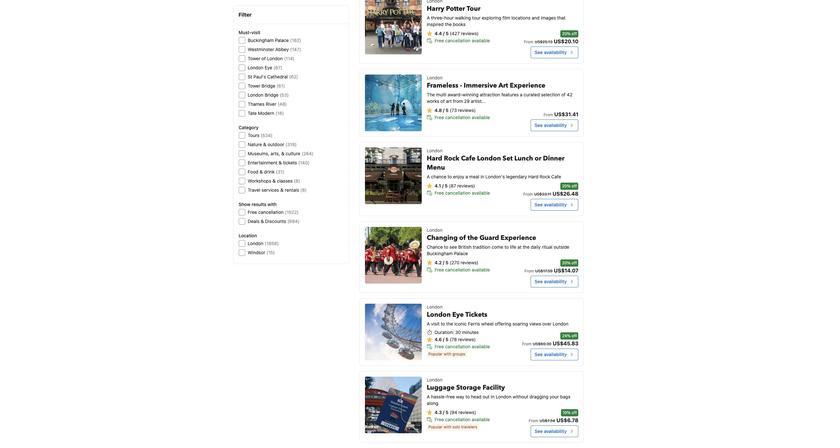 Task type: vqa. For each thing, say whether or not it's contained in the screenshot.
20% in '20% off From US$17.59 US$14.07'
yes



Task type: describe. For each thing, give the bounding box(es) containing it.
nature
[[248, 142, 262, 147]]

reviews) down minutes
[[458, 337, 476, 343]]

see
[[450, 245, 457, 250]]

iconic
[[454, 322, 467, 327]]

harry potter tour a three-hour walking tour exploring film locations and images that inspired the books
[[427, 4, 565, 27]]

available for -
[[472, 115, 490, 120]]

availability for hard rock cafe london set lunch or dinner menu
[[544, 202, 567, 208]]

luggage storage facility image
[[365, 377, 422, 434]]

experience for frameless - immersive art experience
[[510, 81, 545, 90]]

availability for frameless - immersive art experience
[[544, 123, 567, 128]]

from for london eye tickets
[[522, 342, 531, 347]]

ritual
[[542, 245, 552, 250]]

/ for hard
[[442, 183, 444, 189]]

free
[[447, 395, 455, 400]]

reviews) for tour
[[461, 31, 479, 36]]

of up london eye (67)
[[262, 56, 266, 61]]

free cancellation available for rock
[[435, 191, 490, 196]]

availability for luggage storage facility
[[544, 429, 567, 435]]

(73
[[450, 108, 457, 113]]

1 vertical spatial rock
[[540, 174, 550, 180]]

hour
[[444, 15, 454, 21]]

5 left (78
[[446, 337, 448, 343]]

reviews) for -
[[458, 108, 476, 113]]

winning
[[462, 92, 479, 98]]

20% off from us$33.11 us$26.48
[[523, 184, 578, 197]]

popular with solo travelers
[[428, 425, 477, 430]]

reviews) for of
[[461, 260, 478, 266]]

harry potter tour image
[[365, 0, 422, 55]]

free for harry potter tour
[[435, 38, 444, 43]]

& right arts,
[[281, 151, 284, 157]]

available for tour
[[472, 38, 490, 43]]

& for drink
[[260, 169, 263, 175]]

palace inside london changing of the guard experience chance to see british tradition come to life at the daily ritual outside buckingham palace
[[454, 251, 468, 257]]

10% off from us$7.54 us$6.78
[[529, 411, 578, 424]]

outdoor
[[268, 142, 284, 147]]

availability for london eye tickets
[[544, 352, 567, 358]]

/ right the 4.6
[[443, 337, 444, 343]]

over
[[542, 322, 552, 327]]

from for hard rock cafe london set lunch or dinner menu
[[523, 192, 533, 197]]

to inside london london eye tickets a visit to the iconic ferris wheel offering soaring views over london
[[441, 322, 445, 327]]

see for luggage storage facility
[[535, 429, 543, 435]]

in inside london hard rock cafe london set lunch or dinner menu a chance to enjoy a meal in london's legendary hard rock cafe
[[481, 174, 484, 180]]

5 for hard
[[445, 183, 448, 189]]

(264)
[[302, 151, 313, 157]]

cancellation for hard
[[445, 191, 470, 196]]

guard
[[480, 234, 499, 243]]

hard rock cafe london set lunch or dinner menu image
[[365, 148, 422, 205]]

4.3 / 5 (94 reviews)
[[435, 410, 476, 416]]

bags
[[560, 395, 570, 400]]

soaring
[[512, 322, 528, 327]]

to inside london luggage storage facility a hassle-free way to head out in london without dragging your bags along
[[466, 395, 470, 400]]

20% for hard rock cafe london set lunch or dinner menu
[[562, 184, 571, 189]]

buckingham inside london changing of the guard experience chance to see british tradition come to life at the daily ritual outside buckingham palace
[[427, 251, 453, 257]]

classes
[[277, 178, 293, 184]]

off for luggage storage facility
[[572, 411, 577, 416]]

off for hard rock cafe london set lunch or dinner menu
[[572, 184, 577, 189]]

exploring
[[482, 15, 501, 21]]

immersive
[[464, 81, 497, 90]]

menu
[[427, 163, 445, 172]]

5 for frameless
[[446, 108, 449, 113]]

20% off from us$17.59 us$14.07
[[524, 261, 578, 274]]

see for harry potter tour
[[535, 50, 543, 55]]

windsor (15)
[[248, 250, 275, 256]]

20% for harry potter tour
[[562, 31, 571, 36]]

london changing of the guard experience chance to see british tradition come to life at the daily ritual outside buckingham palace
[[427, 228, 569, 257]]

head
[[471, 395, 481, 400]]

(1522)
[[285, 210, 299, 215]]

category
[[239, 125, 258, 130]]

cancellation up groups
[[445, 345, 470, 350]]

st paul's cathedral (62)
[[248, 74, 298, 80]]

the
[[427, 92, 435, 98]]

available for rock
[[472, 191, 490, 196]]

images
[[541, 15, 556, 21]]

luggage
[[427, 384, 455, 393]]

& down classes
[[280, 188, 284, 193]]

available for of
[[472, 268, 490, 273]]

frameless
[[427, 81, 458, 90]]

& for classes
[[272, 178, 276, 184]]

see availability for harry potter tour
[[535, 50, 567, 55]]

meal
[[469, 174, 479, 180]]

in inside london luggage storage facility a hassle-free way to head out in london without dragging your bags along
[[491, 395, 494, 400]]

off for changing of the guard experience
[[572, 261, 577, 266]]

free up deals
[[248, 210, 257, 215]]

drink
[[264, 169, 275, 175]]

tower bridge (61)
[[248, 83, 285, 89]]

modern
[[258, 111, 274, 116]]

dragging
[[530, 395, 548, 400]]

(61)
[[277, 83, 285, 89]]

chance
[[431, 174, 446, 180]]

frameless - immersive art experience image
[[365, 75, 422, 132]]

0 vertical spatial eye
[[265, 65, 272, 70]]

tower for tower bridge (61)
[[248, 83, 260, 89]]

nature & outdoor (318)
[[248, 142, 297, 147]]

5 available from the top
[[472, 345, 490, 350]]

1 vertical spatial hard
[[528, 174, 538, 180]]

(147)
[[290, 47, 301, 52]]

multi
[[436, 92, 446, 98]]

must-
[[239, 30, 251, 35]]

visit inside london london eye tickets a visit to the iconic ferris wheel offering soaring views over london
[[431, 322, 440, 327]]

(94
[[450, 410, 457, 416]]

show
[[239, 202, 250, 207]]

of left 42
[[561, 92, 566, 98]]

art
[[498, 81, 508, 90]]

daily
[[531, 245, 541, 250]]

hassle-
[[431, 395, 447, 400]]

windsor
[[248, 250, 265, 256]]

(62)
[[289, 74, 298, 80]]

tower for tower of london (114)
[[248, 56, 260, 61]]

5 for potter
[[446, 31, 449, 36]]

eye inside london london eye tickets a visit to the iconic ferris wheel offering soaring views over london
[[452, 311, 464, 320]]

london luggage storage facility a hassle-free way to head out in london without dragging your bags along
[[427, 378, 570, 407]]

(270
[[450, 260, 459, 266]]

three-
[[431, 15, 444, 21]]

& for tickets
[[279, 160, 282, 166]]

inspired
[[427, 22, 444, 27]]

(318)
[[286, 142, 297, 147]]

(67)
[[274, 65, 282, 70]]

attraction
[[480, 92, 500, 98]]

westminster
[[248, 47, 274, 52]]

from for harry potter tour
[[524, 40, 533, 44]]

rentals
[[285, 188, 299, 193]]

thames river (48)
[[248, 101, 287, 107]]

(1858)
[[265, 241, 279, 247]]

to inside london hard rock cafe london set lunch or dinner menu a chance to enjoy a meal in london's legendary hard rock cafe
[[448, 174, 452, 180]]

books
[[453, 22, 466, 27]]

4.4 / 5 (427 reviews)
[[435, 31, 479, 36]]

from for luggage storage facility
[[529, 419, 538, 424]]

london eye (67)
[[248, 65, 282, 70]]

us$17.59
[[535, 269, 553, 274]]

groups
[[452, 352, 465, 357]]

cancellation up deals & discounts (684)
[[258, 210, 284, 215]]

arts,
[[271, 151, 280, 157]]

0 horizontal spatial rock
[[444, 154, 459, 163]]

the up british
[[468, 234, 478, 243]]

the right at
[[523, 245, 530, 250]]

changing
[[427, 234, 458, 243]]

0 vertical spatial visit
[[251, 30, 260, 35]]

20% off from us$25.13 us$20.10
[[524, 31, 578, 44]]

offering
[[495, 322, 511, 327]]

without
[[513, 395, 528, 400]]

(53)
[[280, 92, 289, 98]]

tickets
[[465, 311, 487, 320]]

st
[[248, 74, 252, 80]]

buckingham palace (162)
[[248, 38, 301, 43]]

storage
[[456, 384, 481, 393]]

see for hard rock cafe london set lunch or dinner menu
[[535, 202, 543, 208]]

london inside london changing of the guard experience chance to see british tradition come to life at the daily ritual outside buckingham palace
[[427, 228, 443, 233]]



Task type: locate. For each thing, give the bounding box(es) containing it.
reviews) for storage
[[458, 410, 476, 416]]

see availability down the us$7.54
[[535, 429, 567, 435]]

tate modern (18)
[[248, 111, 284, 116]]

5 availability from the top
[[544, 352, 567, 358]]

in right out
[[491, 395, 494, 400]]

see for frameless - immersive art experience
[[535, 123, 543, 128]]

with left groups
[[444, 352, 451, 357]]

the
[[445, 22, 452, 27], [468, 234, 478, 243], [523, 245, 530, 250], [446, 322, 453, 327]]

free for hard rock cafe london set lunch or dinner menu
[[435, 191, 444, 196]]

1 see from the top
[[535, 50, 543, 55]]

free cancellation available for storage
[[435, 418, 490, 423]]

5 for luggage
[[446, 410, 448, 416]]

1 vertical spatial a
[[466, 174, 468, 180]]

0 vertical spatial experience
[[510, 81, 545, 90]]

bridge up london bridge (53)
[[262, 83, 275, 89]]

1 vertical spatial eye
[[452, 311, 464, 320]]

1 20% from the top
[[562, 31, 571, 36]]

0 horizontal spatial eye
[[265, 65, 272, 70]]

(8)
[[294, 178, 300, 184], [300, 188, 307, 193]]

see down us$25.13
[[535, 50, 543, 55]]

4 a from the top
[[427, 395, 430, 400]]

off
[[572, 31, 577, 36], [572, 184, 577, 189], [572, 261, 577, 266], [572, 334, 577, 339], [572, 411, 577, 416]]

off up us$14.07
[[572, 261, 577, 266]]

cafe up the 20% off from us$33.11 us$26.48
[[551, 174, 561, 180]]

bridge for london bridge
[[265, 92, 278, 98]]

to left see
[[444, 245, 448, 250]]

1 horizontal spatial visit
[[431, 322, 440, 327]]

london hard rock cafe london set lunch or dinner menu a chance to enjoy a meal in london's legendary hard rock cafe
[[427, 148, 565, 180]]

a inside london luggage storage facility a hassle-free way to head out in london without dragging your bags along
[[427, 395, 430, 400]]

4.8
[[435, 108, 442, 113]]

thames
[[248, 101, 265, 107]]

/ right 4.8 on the right of page
[[443, 108, 444, 113]]

westminster abbey (147)
[[248, 47, 301, 52]]

location
[[239, 233, 257, 239]]

1 vertical spatial buckingham
[[427, 251, 453, 257]]

a inside london hard rock cafe london set lunch or dinner menu a chance to enjoy a meal in london's legendary hard rock cafe
[[466, 174, 468, 180]]

free for luggage storage facility
[[435, 418, 444, 423]]

free cancellation available for tour
[[435, 38, 490, 43]]

us$26.48
[[553, 191, 578, 197]]

1 horizontal spatial buckingham
[[427, 251, 453, 257]]

the down hour
[[445, 22, 452, 27]]

20% inside the 20% off from us$33.11 us$26.48
[[562, 184, 571, 189]]

tour
[[467, 4, 480, 13]]

of
[[262, 56, 266, 61], [561, 92, 566, 98], [440, 99, 445, 104], [459, 234, 466, 243]]

42
[[567, 92, 572, 98]]

cancellation for changing
[[445, 268, 470, 273]]

experience for changing of the guard experience
[[501, 234, 536, 243]]

1 vertical spatial in
[[491, 395, 494, 400]]

with up "free cancellation (1522)"
[[268, 202, 277, 207]]

0 vertical spatial 20%
[[562, 31, 571, 36]]

1 horizontal spatial rock
[[540, 174, 550, 180]]

bridge for tower bridge
[[262, 83, 275, 89]]

available for storage
[[472, 418, 490, 423]]

0 horizontal spatial visit
[[251, 30, 260, 35]]

us$60.30
[[533, 342, 551, 347]]

food & drink (31)
[[248, 169, 284, 175]]

off for london eye tickets
[[572, 334, 577, 339]]

1 availability from the top
[[544, 50, 567, 55]]

reviews) down "books"
[[461, 31, 479, 36]]

off up us$26.48
[[572, 184, 577, 189]]

& for discounts
[[261, 219, 264, 224]]

1 popular from the top
[[428, 352, 443, 357]]

of up british
[[459, 234, 466, 243]]

buckingham
[[248, 38, 274, 43], [427, 251, 453, 257]]

a left meal in the right top of the page
[[466, 174, 468, 180]]

experience inside london frameless - immersive art experience the multi award-winning attraction features a curated selection of 42 works of art from 29 artist...
[[510, 81, 545, 90]]

from inside from us$31.41
[[544, 113, 553, 118]]

off inside 10% off from us$7.54 us$6.78
[[572, 411, 577, 416]]

duration: 30 minutes
[[435, 330, 479, 336]]

tower down st
[[248, 83, 260, 89]]

cancellation for potter
[[445, 38, 470, 43]]

free down 4.4
[[435, 38, 444, 43]]

reviews) down 29
[[458, 108, 476, 113]]

4 see from the top
[[535, 279, 543, 285]]

harry
[[427, 4, 444, 13]]

outside
[[554, 245, 569, 250]]

a inside london london eye tickets a visit to the iconic ferris wheel offering soaring views over london
[[427, 322, 430, 327]]

(162)
[[290, 38, 301, 43]]

the inside london london eye tickets a visit to the iconic ferris wheel offering soaring views over london
[[446, 322, 453, 327]]

0 vertical spatial buckingham
[[248, 38, 274, 43]]

5 see availability from the top
[[535, 352, 567, 358]]

works
[[427, 99, 439, 104]]

6 availability from the top
[[544, 429, 567, 435]]

buckingham up westminster
[[248, 38, 274, 43]]

free cancellation available down 4.1 / 5 (87 reviews)
[[435, 191, 490, 196]]

off right 24%
[[572, 334, 577, 339]]

& down '(534)'
[[263, 142, 266, 147]]

2 vertical spatial 20%
[[562, 261, 571, 266]]

2 vertical spatial with
[[444, 425, 451, 430]]

availability down from us$31.41
[[544, 123, 567, 128]]

london inside london frameless - immersive art experience the multi award-winning attraction features a curated selection of 42 works of art from 29 artist...
[[427, 75, 443, 81]]

visit up duration:
[[431, 322, 440, 327]]

duration:
[[435, 330, 454, 336]]

20% for changing of the guard experience
[[562, 261, 571, 266]]

a inside harry potter tour a three-hour walking tour exploring film locations and images that inspired the books
[[427, 15, 430, 21]]

1 off from the top
[[572, 31, 577, 36]]

1 tower from the top
[[248, 56, 260, 61]]

lunch
[[514, 154, 533, 163]]

2 availability from the top
[[544, 123, 567, 128]]

dinner
[[543, 154, 565, 163]]

that
[[557, 15, 565, 21]]

4.6 / 5 (78 reviews)
[[435, 337, 476, 343]]

2 popular from the top
[[428, 425, 443, 430]]

travelers
[[461, 425, 477, 430]]

free for frameless - immersive art experience
[[435, 115, 444, 120]]

off inside 20% off from us$17.59 us$14.07
[[572, 261, 577, 266]]

free down 4.8 on the right of page
[[435, 115, 444, 120]]

visit up westminster
[[251, 30, 260, 35]]

free cancellation available up solo
[[435, 418, 490, 423]]

with for popular with solo travelers
[[444, 425, 451, 430]]

0 horizontal spatial buckingham
[[248, 38, 274, 43]]

from inside the 20% off from us$33.11 us$26.48
[[523, 192, 533, 197]]

5 free cancellation available from the top
[[435, 345, 490, 350]]

off for harry potter tour
[[572, 31, 577, 36]]

5 off from the top
[[572, 411, 577, 416]]

0 vertical spatial tower
[[248, 56, 260, 61]]

24%
[[562, 334, 571, 339]]

life
[[510, 245, 516, 250]]

walking
[[455, 15, 471, 21]]

popular down 4.3
[[428, 425, 443, 430]]

museums, arts, & culture (264)
[[248, 151, 313, 157]]

cafe
[[461, 154, 475, 163], [551, 174, 561, 180]]

features
[[501, 92, 519, 98]]

4 see availability from the top
[[535, 279, 567, 285]]

hard right "legendary"
[[528, 174, 538, 180]]

2 off from the top
[[572, 184, 577, 189]]

0 vertical spatial (8)
[[294, 178, 300, 184]]

from left the us$7.54
[[529, 419, 538, 424]]

buckingham down chance
[[427, 251, 453, 257]]

free for changing of the guard experience
[[435, 268, 444, 273]]

culture
[[286, 151, 300, 157]]

5 left (270
[[446, 260, 448, 266]]

availability down 20% off from us$17.59 us$14.07
[[544, 279, 567, 285]]

2 available from the top
[[472, 115, 490, 120]]

free cancellation available for of
[[435, 268, 490, 273]]

of inside london changing of the guard experience chance to see british tradition come to life at the daily ritual outside buckingham palace
[[459, 234, 466, 243]]

london (1858)
[[248, 241, 279, 247]]

reviews) for rock
[[457, 183, 475, 189]]

6 available from the top
[[472, 418, 490, 423]]

& for outdoor
[[263, 142, 266, 147]]

4.4
[[435, 31, 442, 36]]

0 vertical spatial hard
[[427, 154, 442, 163]]

1 available from the top
[[472, 38, 490, 43]]

from inside 20% off from us$17.59 us$14.07
[[524, 269, 534, 274]]

1 vertical spatial experience
[[501, 234, 536, 243]]

popular for popular with solo travelers
[[428, 425, 443, 430]]

to
[[448, 174, 452, 180], [444, 245, 448, 250], [505, 245, 509, 250], [441, 322, 445, 327], [466, 395, 470, 400]]

see availability for luggage storage facility
[[535, 429, 567, 435]]

1 horizontal spatial palace
[[454, 251, 468, 257]]

availability for changing of the guard experience
[[544, 279, 567, 285]]

us$33.11
[[534, 192, 551, 197]]

1 horizontal spatial hard
[[528, 174, 538, 180]]

palace up abbey
[[275, 38, 289, 43]]

available down meal in the right top of the page
[[472, 191, 490, 196]]

0 horizontal spatial palace
[[275, 38, 289, 43]]

see availability for hard rock cafe london set lunch or dinner menu
[[535, 202, 567, 208]]

3 available from the top
[[472, 191, 490, 196]]

tickets
[[283, 160, 297, 166]]

3 availability from the top
[[544, 202, 567, 208]]

the inside harry potter tour a three-hour walking tour exploring film locations and images that inspired the books
[[445, 22, 452, 27]]

1 horizontal spatial in
[[491, 395, 494, 400]]

& up travel services & rentals (8)
[[272, 178, 276, 184]]

0 vertical spatial with
[[268, 202, 277, 207]]

from left 'us$33.11'
[[523, 192, 533, 197]]

off inside "20% off from us$25.13 us$20.10"
[[572, 31, 577, 36]]

20% inside "20% off from us$25.13 us$20.10"
[[562, 31, 571, 36]]

london frameless - immersive art experience the multi award-winning attraction features a curated selection of 42 works of art from 29 artist...
[[427, 75, 572, 104]]

see
[[535, 50, 543, 55], [535, 123, 543, 128], [535, 202, 543, 208], [535, 279, 543, 285], [535, 352, 543, 358], [535, 429, 543, 435]]

free down 4.3
[[435, 418, 444, 423]]

views
[[529, 322, 541, 327]]

potter
[[446, 4, 465, 13]]

art
[[446, 99, 452, 104]]

us$7.54
[[540, 419, 555, 424]]

(8) up rentals
[[294, 178, 300, 184]]

0 horizontal spatial cafe
[[461, 154, 475, 163]]

along
[[427, 401, 438, 407]]

see availability down us$17.59
[[535, 279, 567, 285]]

us$31.41
[[554, 112, 578, 118]]

to left life
[[505, 245, 509, 250]]

4.3
[[435, 410, 442, 416]]

6 see from the top
[[535, 429, 543, 435]]

tower of london (114)
[[248, 56, 294, 61]]

(15)
[[267, 250, 275, 256]]

/ for changing
[[443, 260, 444, 266]]

see availability down us$25.13
[[535, 50, 567, 55]]

4 off from the top
[[572, 334, 577, 339]]

(534)
[[261, 133, 273, 138]]

the up duration:
[[446, 322, 453, 327]]

availability down us$45.83
[[544, 352, 567, 358]]

from us$31.41
[[544, 112, 578, 118]]

from inside 10% off from us$7.54 us$6.78
[[529, 419, 538, 424]]

see down us$60.30
[[535, 352, 543, 358]]

must-visit
[[239, 30, 260, 35]]

food
[[248, 169, 258, 175]]

london
[[267, 56, 283, 61], [248, 65, 263, 70], [427, 75, 443, 81], [248, 92, 263, 98], [427, 148, 443, 154], [477, 154, 501, 163], [427, 228, 443, 233], [248, 241, 263, 247], [427, 305, 443, 310], [427, 311, 451, 320], [553, 322, 568, 327], [427, 378, 443, 383], [496, 395, 511, 400]]

from left us$31.41 at the right top
[[544, 113, 553, 118]]

popular
[[428, 352, 443, 357], [428, 425, 443, 430]]

5 left '(427'
[[446, 31, 449, 36]]

see down 'us$33.11'
[[535, 202, 543, 208]]

and
[[532, 15, 540, 21]]

with for popular with groups
[[444, 352, 451, 357]]

with
[[268, 202, 277, 207], [444, 352, 451, 357], [444, 425, 451, 430]]

palace down british
[[454, 251, 468, 257]]

off inside the 20% off from us$33.11 us$26.48
[[572, 184, 577, 189]]

/ right 4.2
[[443, 260, 444, 266]]

results
[[252, 202, 266, 207]]

bridge up river
[[265, 92, 278, 98]]

free cancellation available down 4.8 / 5 (73 reviews) at the top right of page
[[435, 115, 490, 120]]

see availability for london eye tickets
[[535, 352, 567, 358]]

london eye tickets image
[[365, 304, 422, 361]]

4 availability from the top
[[544, 279, 567, 285]]

0 vertical spatial popular
[[428, 352, 443, 357]]

2 tower from the top
[[248, 83, 260, 89]]

see availability for changing of the guard experience
[[535, 279, 567, 285]]

& right deals
[[261, 219, 264, 224]]

0 vertical spatial rock
[[444, 154, 459, 163]]

selection
[[541, 92, 560, 98]]

& up '(31)'
[[279, 160, 282, 166]]

2 see availability from the top
[[535, 123, 567, 128]]

0 horizontal spatial in
[[481, 174, 484, 180]]

30
[[455, 330, 461, 336]]

20% up us$20.10
[[562, 31, 571, 36]]

available down artist...
[[472, 115, 490, 120]]

4.1 / 5 (87 reviews)
[[435, 183, 475, 189]]

off right 10% at the bottom right of the page
[[572, 411, 577, 416]]

29
[[464, 99, 470, 104]]

1 a from the top
[[427, 15, 430, 21]]

(31)
[[276, 169, 284, 175]]

cancellation down 4.1 / 5 (87 reviews)
[[445, 191, 470, 196]]

5 see from the top
[[535, 352, 543, 358]]

1 vertical spatial (8)
[[300, 188, 307, 193]]

1 free cancellation available from the top
[[435, 38, 490, 43]]

reviews) down "enjoy"
[[457, 183, 475, 189]]

1 vertical spatial palace
[[454, 251, 468, 257]]

4 free cancellation available from the top
[[435, 268, 490, 273]]

see for london eye tickets
[[535, 352, 543, 358]]

eye up iconic
[[452, 311, 464, 320]]

/ for frameless
[[443, 108, 444, 113]]

free down 4.1
[[435, 191, 444, 196]]

0 vertical spatial in
[[481, 174, 484, 180]]

/ right 4.3
[[443, 410, 444, 416]]

see down the us$7.54
[[535, 429, 543, 435]]

tate
[[248, 111, 257, 116]]

cancellation for frameless
[[445, 115, 470, 120]]

popular down the 4.6
[[428, 352, 443, 357]]

0 horizontal spatial hard
[[427, 154, 442, 163]]

(140)
[[298, 160, 310, 166]]

3 free cancellation available from the top
[[435, 191, 490, 196]]

popular for popular with groups
[[428, 352, 443, 357]]

24% off from us$60.30 us$45.83
[[522, 334, 578, 347]]

award-
[[448, 92, 462, 98]]

1 horizontal spatial a
[[520, 92, 522, 98]]

rock
[[444, 154, 459, 163], [540, 174, 550, 180]]

from for changing of the guard experience
[[524, 269, 534, 274]]

5 left (73 on the right
[[446, 108, 449, 113]]

of left 'art'
[[440, 99, 445, 104]]

20% up us$14.07
[[562, 261, 571, 266]]

2 see from the top
[[535, 123, 543, 128]]

cancellation down 4.3 / 5 (94 reviews)
[[445, 418, 470, 423]]

5 left (94 on the right bottom
[[446, 410, 448, 416]]

from left us$17.59
[[524, 269, 534, 274]]

available down tradition
[[472, 268, 490, 273]]

0 vertical spatial palace
[[275, 38, 289, 43]]

0 horizontal spatial a
[[466, 174, 468, 180]]

reviews) right (270
[[461, 260, 478, 266]]

from inside "20% off from us$25.13 us$20.10"
[[524, 40, 533, 44]]

free cancellation available up groups
[[435, 345, 490, 350]]

(8) right rentals
[[300, 188, 307, 193]]

3 a from the top
[[427, 322, 430, 327]]

free cancellation available down 4.4 / 5 (427 reviews)
[[435, 38, 490, 43]]

4.8 / 5 (73 reviews)
[[435, 108, 476, 113]]

availability down the us$7.54
[[544, 429, 567, 435]]

experience up curated on the right of the page
[[510, 81, 545, 90]]

2 a from the top
[[427, 174, 430, 180]]

see down curated on the right of the page
[[535, 123, 543, 128]]

3 see from the top
[[535, 202, 543, 208]]

4 available from the top
[[472, 268, 490, 273]]

2 20% from the top
[[562, 184, 571, 189]]

3 off from the top
[[572, 261, 577, 266]]

1 vertical spatial popular
[[428, 425, 443, 430]]

available down minutes
[[472, 345, 490, 350]]

to right way
[[466, 395, 470, 400]]

in
[[481, 174, 484, 180], [491, 395, 494, 400]]

see availability down us$60.30
[[535, 352, 567, 358]]

5 for changing
[[446, 260, 448, 266]]

see availability down 'us$33.11'
[[535, 202, 567, 208]]

from inside 24% off from us$60.30 us$45.83
[[522, 342, 531, 347]]

free down the 4.6
[[435, 345, 444, 350]]

free cancellation available
[[435, 38, 490, 43], [435, 115, 490, 120], [435, 191, 490, 196], [435, 268, 490, 273], [435, 345, 490, 350], [435, 418, 490, 423]]

0 vertical spatial a
[[520, 92, 522, 98]]

availability for harry potter tour
[[544, 50, 567, 55]]

see availability for frameless - immersive art experience
[[535, 123, 567, 128]]

to up duration:
[[441, 322, 445, 327]]

free cancellation available for -
[[435, 115, 490, 120]]

a inside london hard rock cafe london set lunch or dinner menu a chance to enjoy a meal in london's legendary hard rock cafe
[[427, 174, 430, 180]]

rock up menu
[[444, 154, 459, 163]]

reviews) right (94 on the right bottom
[[458, 410, 476, 416]]

/ for potter
[[443, 31, 445, 36]]

cancellation down 4.2 / 5 (270 reviews)
[[445, 268, 470, 273]]

1 vertical spatial visit
[[431, 322, 440, 327]]

a inside london frameless - immersive art experience the multi award-winning attraction features a curated selection of 42 works of art from 29 artist...
[[520, 92, 522, 98]]

1 vertical spatial cafe
[[551, 174, 561, 180]]

3 20% from the top
[[562, 261, 571, 266]]

1 vertical spatial tower
[[248, 83, 260, 89]]

curated
[[524, 92, 540, 98]]

1 horizontal spatial eye
[[452, 311, 464, 320]]

1 vertical spatial with
[[444, 352, 451, 357]]

20% inside 20% off from us$17.59 us$14.07
[[562, 261, 571, 266]]

ferris
[[468, 322, 480, 327]]

off inside 24% off from us$60.30 us$45.83
[[572, 334, 577, 339]]

4.2 / 5 (270 reviews)
[[435, 260, 478, 266]]

0 vertical spatial bridge
[[262, 83, 275, 89]]

hard up menu
[[427, 154, 442, 163]]

travel services & rentals (8)
[[248, 188, 307, 193]]

a left curated on the right of the page
[[520, 92, 522, 98]]

from left us$25.13
[[524, 40, 533, 44]]

2 free cancellation available from the top
[[435, 115, 490, 120]]

/ right 4.1
[[442, 183, 444, 189]]

experience inside london changing of the guard experience chance to see british tradition come to life at the daily ritual outside buckingham palace
[[501, 234, 536, 243]]

tours
[[248, 133, 259, 138]]

3 see availability from the top
[[535, 202, 567, 208]]

set
[[503, 154, 513, 163]]

1 vertical spatial bridge
[[265, 92, 278, 98]]

see for changing of the guard experience
[[535, 279, 543, 285]]

1 horizontal spatial cafe
[[551, 174, 561, 180]]

6 free cancellation available from the top
[[435, 418, 490, 423]]

1 see availability from the top
[[535, 50, 567, 55]]

changing of the guard experience image
[[365, 227, 422, 284]]

1 vertical spatial 20%
[[562, 184, 571, 189]]

/ for luggage
[[443, 410, 444, 416]]

0 vertical spatial cafe
[[461, 154, 475, 163]]

cancellation for luggage
[[445, 418, 470, 423]]

us$6.78
[[556, 418, 578, 424]]

free down 4.2
[[435, 268, 444, 273]]

6 see availability from the top
[[535, 429, 567, 435]]



